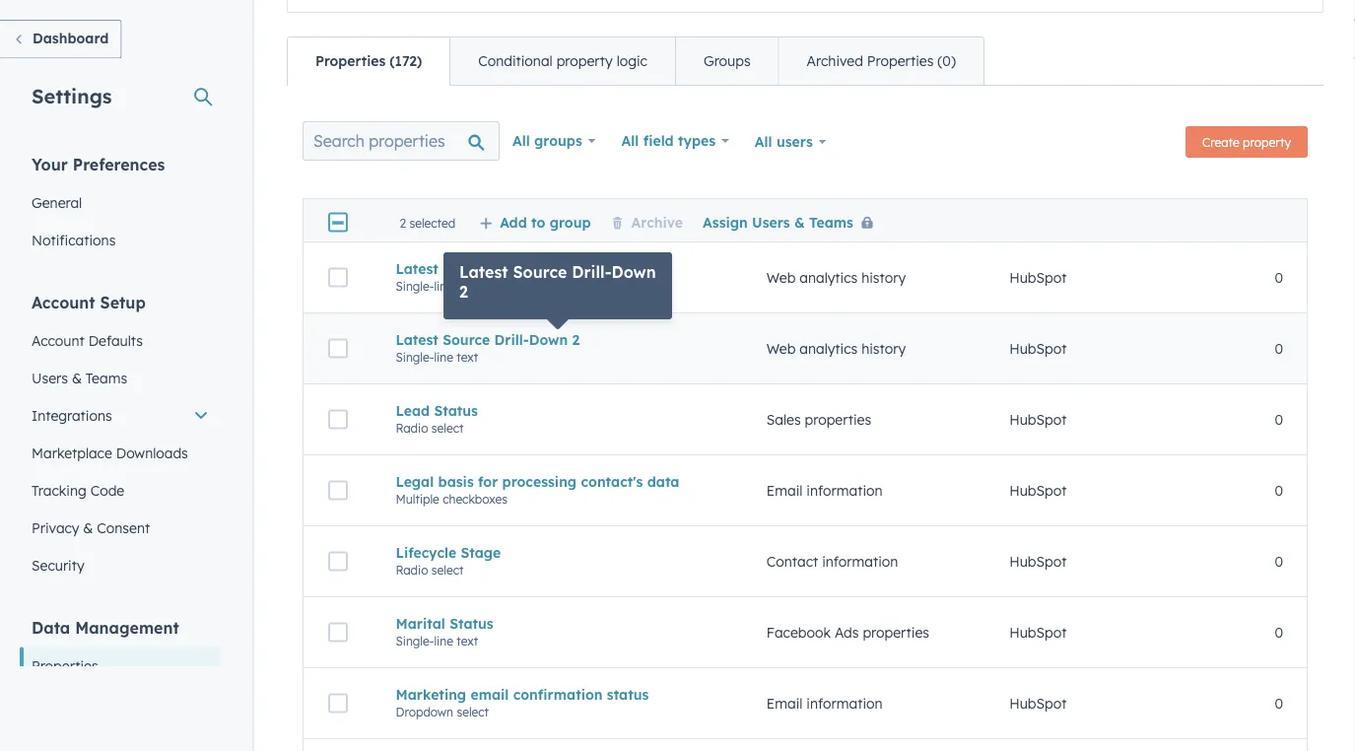 Task type: vqa. For each thing, say whether or not it's contained in the screenshot.
"text"
yes



Task type: describe. For each thing, give the bounding box(es) containing it.
ads
[[835, 624, 859, 641]]

conditional
[[478, 52, 553, 69]]

email for marketing email confirmation status
[[767, 695, 803, 712]]

marketing email confirmation status button
[[396, 686, 719, 703]]

basis
[[438, 473, 474, 490]]

status for marital status
[[450, 615, 494, 632]]

3 0 from the top
[[1275, 411, 1283, 428]]

preferences
[[73, 154, 165, 174]]

latest source drill-down 2 button
[[396, 331, 719, 348]]

marital status single-line text
[[396, 615, 494, 648]]

0 for dropdown
[[1275, 695, 1283, 712]]

all for all field types
[[622, 132, 639, 149]]

down for latest source drill-down 2 single-line text
[[529, 331, 568, 348]]

assign users & teams button
[[703, 213, 881, 230]]

to
[[531, 213, 545, 230]]

integrations
[[32, 407, 112, 424]]

2 for latest source drill-down 2
[[459, 282, 468, 302]]

tab list containing properties (172)
[[287, 36, 985, 86]]

archived
[[807, 52, 863, 69]]

5 hubspot from the top
[[1009, 553, 1067, 570]]

marketing email confirmation status dropdown select
[[396, 686, 649, 719]]

dashboard
[[33, 30, 109, 47]]

all users
[[755, 133, 813, 150]]

web analytics history for latest source drill-down 1
[[767, 269, 906, 286]]

users & teams link
[[20, 359, 221, 397]]

users inside account setup element
[[32, 369, 68, 386]]

5 0 from the top
[[1275, 553, 1283, 570]]

settings
[[32, 83, 112, 108]]

privacy & consent link
[[20, 509, 221, 547]]

properties (172)
[[315, 52, 422, 69]]

property for conditional
[[557, 52, 613, 69]]

privacy
[[32, 519, 79, 536]]

text for latest source drill-down 1
[[457, 279, 478, 293]]

your preferences element
[[20, 153, 221, 259]]

tab panel containing all groups
[[287, 85, 1324, 751]]

single- for latest source drill-down 1
[[396, 279, 434, 293]]

drill- for latest source drill-down 2
[[572, 262, 612, 282]]

your preferences
[[32, 154, 165, 174]]

groups
[[534, 132, 582, 149]]

marketplace
[[32, 444, 112, 461]]

for
[[478, 473, 498, 490]]

1 vertical spatial information
[[822, 553, 898, 570]]

conditional property logic
[[478, 52, 648, 69]]

tracking
[[32, 482, 87, 499]]

all groups button
[[500, 121, 609, 161]]

all field types button
[[609, 121, 742, 161]]

sales properties
[[767, 411, 871, 428]]

analytics for 2
[[800, 340, 858, 357]]

properties link
[[20, 647, 221, 685]]

all groups
[[513, 132, 582, 149]]

all users button
[[742, 121, 839, 163]]

email
[[471, 686, 509, 703]]

email information for marketing email confirmation status
[[767, 695, 883, 712]]

archived properties (0) link
[[778, 37, 984, 85]]

latest source drill-down 2 single-line text
[[396, 331, 580, 364]]

drill- for latest source drill-down 1 single-line text
[[494, 260, 529, 277]]

history for 2
[[862, 340, 906, 357]]

marketplace downloads link
[[20, 434, 221, 472]]

checkboxes
[[443, 492, 508, 506]]

0 vertical spatial properties
[[805, 411, 871, 428]]

0 vertical spatial users
[[752, 213, 790, 230]]

account for account defaults
[[32, 332, 85, 349]]

(172)
[[390, 52, 422, 69]]

dashboard link
[[0, 20, 122, 59]]

lead status button
[[396, 402, 719, 419]]

source for latest source drill-down 2
[[513, 262, 567, 282]]

field
[[643, 132, 674, 149]]

processing
[[502, 473, 577, 490]]

hubspot for text
[[1009, 624, 1067, 641]]

group
[[550, 213, 591, 230]]

radio for lead
[[396, 421, 428, 435]]

down for latest source drill-down 1 single-line text
[[529, 260, 568, 277]]

assign
[[703, 213, 748, 230]]

create property button
[[1186, 126, 1308, 158]]

hubspot for 1
[[1009, 269, 1067, 286]]

data management element
[[20, 617, 221, 751]]

account setup element
[[20, 291, 221, 584]]

downloads
[[116, 444, 188, 461]]

logic
[[617, 52, 648, 69]]

latest source drill-down 1 single-line text
[[396, 260, 580, 293]]

notifications link
[[20, 221, 221, 259]]

tracking code
[[32, 482, 124, 499]]

line for latest source drill-down 2
[[434, 350, 453, 364]]

add
[[500, 213, 527, 230]]

select inside "marketing email confirmation status dropdown select"
[[457, 705, 489, 719]]

management
[[75, 618, 179, 637]]

archived properties (0)
[[807, 52, 956, 69]]

(0)
[[938, 52, 956, 69]]

history for 1
[[862, 269, 906, 286]]

integrations button
[[20, 397, 221, 434]]

source for latest source drill-down 1 single-line text
[[443, 260, 490, 277]]

lifecycle
[[396, 544, 456, 561]]

lead
[[396, 402, 430, 419]]

create property
[[1203, 135, 1291, 149]]

defaults
[[88, 332, 143, 349]]

marketing
[[396, 686, 466, 703]]

3 hubspot from the top
[[1009, 411, 1067, 428]]

contact's
[[581, 473, 643, 490]]

account defaults link
[[20, 322, 221, 359]]

consent
[[97, 519, 150, 536]]

types
[[678, 132, 716, 149]]

& for teams
[[72, 369, 82, 386]]

all for all groups
[[513, 132, 530, 149]]

1 vertical spatial properties
[[863, 624, 929, 641]]

data
[[32, 618, 70, 637]]

web for latest source drill-down 1
[[767, 269, 796, 286]]



Task type: locate. For each thing, give the bounding box(es) containing it.
text up lead status radio select
[[457, 350, 478, 364]]

0 vertical spatial line
[[434, 279, 453, 293]]

source for latest source drill-down 2 single-line text
[[443, 331, 490, 348]]

1 vertical spatial property
[[1243, 135, 1291, 149]]

setup
[[100, 292, 146, 312]]

2 vertical spatial select
[[457, 705, 489, 719]]

2 vertical spatial line
[[434, 634, 453, 648]]

legal basis for processing contact's data multiple checkboxes
[[396, 473, 680, 506]]

information down ads
[[807, 695, 883, 712]]

2 hubspot from the top
[[1009, 340, 1067, 357]]

marital
[[396, 615, 445, 632]]

drill- down latest source drill-down 1 single-line text
[[494, 331, 529, 348]]

drill- inside latest source drill-down 1 single-line text
[[494, 260, 529, 277]]

1 horizontal spatial users
[[752, 213, 790, 230]]

radio inside lifecycle stage radio select
[[396, 563, 428, 577]]

6 hubspot from the top
[[1009, 624, 1067, 641]]

4 hubspot from the top
[[1009, 482, 1067, 499]]

properties down data
[[32, 657, 98, 674]]

status right marital
[[450, 615, 494, 632]]

1 0 from the top
[[1275, 269, 1283, 286]]

& right assign
[[794, 213, 805, 230]]

assign users & teams
[[703, 213, 854, 230]]

1 horizontal spatial properties
[[315, 52, 386, 69]]

radio down lead
[[396, 421, 428, 435]]

properties
[[315, 52, 386, 69], [867, 52, 934, 69], [32, 657, 98, 674]]

0 vertical spatial text
[[457, 279, 478, 293]]

confirmation
[[513, 686, 603, 703]]

single-
[[396, 279, 434, 293], [396, 350, 434, 364], [396, 634, 434, 648]]

radio for lifecycle
[[396, 563, 428, 577]]

drill- inside "latest source drill-down 2"
[[572, 262, 612, 282]]

2 email from the top
[[767, 695, 803, 712]]

latest down 2 selected
[[396, 260, 438, 277]]

users right assign
[[752, 213, 790, 230]]

0 vertical spatial radio
[[396, 421, 428, 435]]

single- inside latest source drill-down 2 single-line text
[[396, 350, 434, 364]]

1 account from the top
[[32, 292, 95, 312]]

lead status radio select
[[396, 402, 478, 435]]

analytics
[[800, 269, 858, 286], [800, 340, 858, 357]]

teams down users
[[809, 213, 854, 230]]

2 selected
[[400, 215, 456, 230]]

code
[[90, 482, 124, 499]]

1 vertical spatial email information
[[767, 695, 883, 712]]

account up 'account defaults' on the left top of the page
[[32, 292, 95, 312]]

data
[[647, 473, 680, 490]]

down inside latest source drill-down 1 single-line text
[[529, 260, 568, 277]]

1 vertical spatial web
[[767, 340, 796, 357]]

1 vertical spatial status
[[450, 615, 494, 632]]

status for lead status
[[434, 402, 478, 419]]

0 vertical spatial email information
[[767, 482, 883, 499]]

2 web analytics history from the top
[[767, 340, 906, 357]]

all for all users
[[755, 133, 772, 150]]

stage
[[461, 544, 501, 561]]

source down latest source drill-down 1 single-line text
[[443, 331, 490, 348]]

text for latest source drill-down 2
[[457, 350, 478, 364]]

account up users & teams
[[32, 332, 85, 349]]

hubspot for dropdown
[[1009, 695, 1067, 712]]

down left 1
[[529, 260, 568, 277]]

0 horizontal spatial 2
[[400, 215, 406, 230]]

select up 'basis'
[[432, 421, 464, 435]]

drill- down 'group'
[[572, 262, 612, 282]]

0 vertical spatial web analytics history
[[767, 269, 906, 286]]

properties inside data management element
[[32, 657, 98, 674]]

teams
[[809, 213, 854, 230], [86, 369, 127, 386]]

select inside lifecycle stage radio select
[[432, 563, 464, 577]]

groups
[[704, 52, 751, 69]]

general link
[[20, 184, 221, 221]]

latest
[[396, 260, 438, 277], [459, 262, 508, 282], [396, 331, 438, 348]]

2 for latest source drill-down 2 single-line text
[[572, 331, 580, 348]]

drill- for latest source drill-down 2 single-line text
[[494, 331, 529, 348]]

drill- inside latest source drill-down 2 single-line text
[[494, 331, 529, 348]]

analytics up sales properties
[[800, 340, 858, 357]]

groups link
[[675, 37, 778, 85]]

email information for legal basis for processing contact's data
[[767, 482, 883, 499]]

information up contact information
[[807, 482, 883, 499]]

0 horizontal spatial property
[[557, 52, 613, 69]]

2 inside latest source drill-down 2 single-line text
[[572, 331, 580, 348]]

drill- down add
[[494, 260, 529, 277]]

0 vertical spatial &
[[794, 213, 805, 230]]

account
[[32, 292, 95, 312], [32, 332, 85, 349]]

latest inside latest source drill-down 1 single-line text
[[396, 260, 438, 277]]

users up integrations
[[32, 369, 68, 386]]

2 vertical spatial single-
[[396, 634, 434, 648]]

1 radio from the top
[[396, 421, 428, 435]]

email down facebook at bottom
[[767, 695, 803, 712]]

0 vertical spatial email
[[767, 482, 803, 499]]

down inside "latest source drill-down 2"
[[612, 262, 656, 282]]

email for legal basis for processing contact's data
[[767, 482, 803, 499]]

line
[[434, 279, 453, 293], [434, 350, 453, 364], [434, 634, 453, 648]]

single- down 2 selected
[[396, 279, 434, 293]]

1 vertical spatial history
[[862, 340, 906, 357]]

marital status button
[[396, 615, 719, 632]]

properties right ads
[[863, 624, 929, 641]]

hubspot
[[1009, 269, 1067, 286], [1009, 340, 1067, 357], [1009, 411, 1067, 428], [1009, 482, 1067, 499], [1009, 553, 1067, 570], [1009, 624, 1067, 641], [1009, 695, 1067, 712]]

web down assign users & teams on the right top of page
[[767, 269, 796, 286]]

2 0 from the top
[[1275, 340, 1283, 357]]

1 vertical spatial line
[[434, 350, 453, 364]]

2 vertical spatial text
[[457, 634, 478, 648]]

properties right sales on the right bottom
[[805, 411, 871, 428]]

multiple
[[396, 492, 439, 506]]

property left logic
[[557, 52, 613, 69]]

information for select
[[807, 695, 883, 712]]

latest for latest source drill-down 2 single-line text
[[396, 331, 438, 348]]

properties
[[805, 411, 871, 428], [863, 624, 929, 641]]

2 vertical spatial &
[[83, 519, 93, 536]]

1 vertical spatial analytics
[[800, 340, 858, 357]]

text inside latest source drill-down 2 single-line text
[[457, 350, 478, 364]]

0 vertical spatial history
[[862, 269, 906, 286]]

single- down marital
[[396, 634, 434, 648]]

all inside popup button
[[513, 132, 530, 149]]

1 history from the top
[[862, 269, 906, 286]]

select for stage
[[432, 563, 464, 577]]

latest for latest source drill-down 1 single-line text
[[396, 260, 438, 277]]

line down marital
[[434, 634, 453, 648]]

2 vertical spatial information
[[807, 695, 883, 712]]

0 vertical spatial analytics
[[800, 269, 858, 286]]

2 horizontal spatial 2
[[572, 331, 580, 348]]

2 inside "latest source drill-down 2"
[[459, 282, 468, 302]]

& right privacy
[[83, 519, 93, 536]]

2 web from the top
[[767, 340, 796, 357]]

web analytics history up sales properties
[[767, 340, 906, 357]]

0 horizontal spatial properties
[[32, 657, 98, 674]]

1 horizontal spatial &
[[83, 519, 93, 536]]

down down archive button
[[612, 262, 656, 282]]

text inside latest source drill-down 1 single-line text
[[457, 279, 478, 293]]

web for latest source drill-down 2
[[767, 340, 796, 357]]

all left users
[[755, 133, 772, 150]]

tab list
[[287, 36, 985, 86]]

email information
[[767, 482, 883, 499], [767, 695, 883, 712]]

status
[[607, 686, 649, 703]]

latest up lead
[[396, 331, 438, 348]]

notifications
[[32, 231, 116, 248]]

2 email information from the top
[[767, 695, 883, 712]]

latest source drill-down 2
[[459, 262, 656, 302]]

properties left (172)
[[315, 52, 386, 69]]

history
[[862, 269, 906, 286], [862, 340, 906, 357]]

6 0 from the top
[[1275, 624, 1283, 641]]

0 for 1
[[1275, 269, 1283, 286]]

source inside "latest source drill-down 2"
[[513, 262, 567, 282]]

status inside marital status single-line text
[[450, 615, 494, 632]]

properties left (0)
[[867, 52, 934, 69]]

1 vertical spatial email
[[767, 695, 803, 712]]

down for latest source drill-down 2
[[612, 262, 656, 282]]

information right contact
[[822, 553, 898, 570]]

status right lead
[[434, 402, 478, 419]]

all left field
[[622, 132, 639, 149]]

1 vertical spatial web analytics history
[[767, 340, 906, 357]]

users & teams
[[32, 369, 127, 386]]

line down selected
[[434, 279, 453, 293]]

7 0 from the top
[[1275, 695, 1283, 712]]

account for account setup
[[32, 292, 95, 312]]

0 horizontal spatial all
[[513, 132, 530, 149]]

latest down add
[[459, 262, 508, 282]]

0 for contact's
[[1275, 482, 1283, 499]]

your
[[32, 154, 68, 174]]

2 analytics from the top
[[800, 340, 858, 357]]

sales
[[767, 411, 801, 428]]

0 vertical spatial teams
[[809, 213, 854, 230]]

1 vertical spatial &
[[72, 369, 82, 386]]

2 radio from the top
[[396, 563, 428, 577]]

2
[[400, 215, 406, 230], [459, 282, 468, 302], [572, 331, 580, 348]]

users
[[752, 213, 790, 230], [32, 369, 68, 386]]

web analytics history down assign users & teams button
[[767, 269, 906, 286]]

2 down "latest source drill-down 2" in the top left of the page
[[572, 331, 580, 348]]

2 left selected
[[400, 215, 406, 230]]

1 vertical spatial users
[[32, 369, 68, 386]]

conditional property logic link
[[450, 37, 675, 85]]

tracking code link
[[20, 472, 221, 509]]

1 vertical spatial select
[[432, 563, 464, 577]]

single- up lead
[[396, 350, 434, 364]]

privacy & consent
[[32, 519, 150, 536]]

property for create
[[1243, 135, 1291, 149]]

0 for text
[[1275, 624, 1283, 641]]

web analytics history for latest source drill-down 2
[[767, 340, 906, 357]]

information for data
[[807, 482, 883, 499]]

line for latest source drill-down 1
[[434, 279, 453, 293]]

down down "latest source drill-down 2" in the top left of the page
[[529, 331, 568, 348]]

source inside latest source drill-down 2 single-line text
[[443, 331, 490, 348]]

all left groups
[[513, 132, 530, 149]]

contact information
[[767, 553, 898, 570]]

analytics down assign users & teams button
[[800, 269, 858, 286]]

1 vertical spatial 2
[[459, 282, 468, 302]]

1 horizontal spatial 2
[[459, 282, 468, 302]]

select down lifecycle
[[432, 563, 464, 577]]

line inside latest source drill-down 2 single-line text
[[434, 350, 453, 364]]

2 horizontal spatial all
[[755, 133, 772, 150]]

latest inside latest source drill-down 2 single-line text
[[396, 331, 438, 348]]

3 text from the top
[[457, 634, 478, 648]]

latest source drill-down 1 button
[[396, 260, 719, 277]]

2 line from the top
[[434, 350, 453, 364]]

&
[[794, 213, 805, 230], [72, 369, 82, 386], [83, 519, 93, 536]]

& for consent
[[83, 519, 93, 536]]

lifecycle stage radio select
[[396, 544, 501, 577]]

hubspot for 2
[[1009, 340, 1067, 357]]

security
[[32, 556, 84, 574]]

source down selected
[[443, 260, 490, 277]]

1 horizontal spatial teams
[[809, 213, 854, 230]]

2 text from the top
[[457, 350, 478, 364]]

add to group button
[[479, 213, 591, 230]]

0 vertical spatial single-
[[396, 279, 434, 293]]

email down sales on the right bottom
[[767, 482, 803, 499]]

teams down defaults
[[86, 369, 127, 386]]

line inside latest source drill-down 1 single-line text
[[434, 279, 453, 293]]

2 account from the top
[[32, 332, 85, 349]]

status
[[434, 402, 478, 419], [450, 615, 494, 632]]

3 single- from the top
[[396, 634, 434, 648]]

teams inside account setup element
[[86, 369, 127, 386]]

facebook ads properties
[[767, 624, 929, 641]]

0 horizontal spatial users
[[32, 369, 68, 386]]

1 vertical spatial account
[[32, 332, 85, 349]]

0 vertical spatial select
[[432, 421, 464, 435]]

1 text from the top
[[457, 279, 478, 293]]

email information down sales properties
[[767, 482, 883, 499]]

text up latest source drill-down 2 single-line text
[[457, 279, 478, 293]]

1 web from the top
[[767, 269, 796, 286]]

2 single- from the top
[[396, 350, 434, 364]]

1 email from the top
[[767, 482, 803, 499]]

down
[[529, 260, 568, 277], [612, 262, 656, 282], [529, 331, 568, 348]]

single- inside marital status single-line text
[[396, 634, 434, 648]]

2 horizontal spatial properties
[[867, 52, 934, 69]]

email information down ads
[[767, 695, 883, 712]]

web up sales on the right bottom
[[767, 340, 796, 357]]

& up integrations
[[72, 369, 82, 386]]

2 vertical spatial 2
[[572, 331, 580, 348]]

3 line from the top
[[434, 634, 453, 648]]

all field types
[[622, 132, 716, 149]]

latest inside "latest source drill-down 2"
[[459, 262, 508, 282]]

radio inside lead status radio select
[[396, 421, 428, 435]]

& inside 'link'
[[83, 519, 93, 536]]

0
[[1275, 269, 1283, 286], [1275, 340, 1283, 357], [1275, 411, 1283, 428], [1275, 482, 1283, 499], [1275, 553, 1283, 570], [1275, 624, 1283, 641], [1275, 695, 1283, 712]]

analytics for 1
[[800, 269, 858, 286]]

0 vertical spatial property
[[557, 52, 613, 69]]

1 vertical spatial text
[[457, 350, 478, 364]]

1 horizontal spatial all
[[622, 132, 639, 149]]

2 horizontal spatial &
[[794, 213, 805, 230]]

& inside tab panel
[[794, 213, 805, 230]]

down inside latest source drill-down 2 single-line text
[[529, 331, 568, 348]]

general
[[32, 194, 82, 211]]

status inside lead status radio select
[[434, 402, 478, 419]]

select inside lead status radio select
[[432, 421, 464, 435]]

line inside marital status single-line text
[[434, 634, 453, 648]]

Search search field
[[303, 121, 500, 161]]

marketplace downloads
[[32, 444, 188, 461]]

select for status
[[432, 421, 464, 435]]

properties for properties (172)
[[315, 52, 386, 69]]

1 vertical spatial radio
[[396, 563, 428, 577]]

source left 1
[[513, 262, 567, 282]]

7 hubspot from the top
[[1009, 695, 1067, 712]]

0 horizontal spatial teams
[[86, 369, 127, 386]]

1 horizontal spatial property
[[1243, 135, 1291, 149]]

lifecycle stage button
[[396, 544, 719, 561]]

1 vertical spatial single-
[[396, 350, 434, 364]]

users
[[777, 133, 813, 150]]

single- inside latest source drill-down 1 single-line text
[[396, 279, 434, 293]]

dropdown
[[396, 705, 453, 719]]

line up lead status radio select
[[434, 350, 453, 364]]

4 0 from the top
[[1275, 482, 1283, 499]]

properties (172) link
[[288, 37, 450, 85]]

1 web analytics history from the top
[[767, 269, 906, 286]]

1 vertical spatial teams
[[86, 369, 127, 386]]

0 vertical spatial information
[[807, 482, 883, 499]]

text inside marital status single-line text
[[457, 634, 478, 648]]

2 up latest source drill-down 2 single-line text
[[459, 282, 468, 302]]

1 email information from the top
[[767, 482, 883, 499]]

0 horizontal spatial &
[[72, 369, 82, 386]]

radio down lifecycle
[[396, 563, 428, 577]]

0 vertical spatial web
[[767, 269, 796, 286]]

1 single- from the top
[[396, 279, 434, 293]]

single- for latest source drill-down 2
[[396, 350, 434, 364]]

text
[[457, 279, 478, 293], [457, 350, 478, 364], [457, 634, 478, 648]]

select down 'email'
[[457, 705, 489, 719]]

source inside latest source drill-down 1 single-line text
[[443, 260, 490, 277]]

properties for properties
[[32, 657, 98, 674]]

latest for latest source drill-down 2
[[459, 262, 508, 282]]

0 vertical spatial status
[[434, 402, 478, 419]]

security link
[[20, 547, 221, 584]]

text up 'email'
[[457, 634, 478, 648]]

property right create
[[1243, 135, 1291, 149]]

1 hubspot from the top
[[1009, 269, 1067, 286]]

property inside button
[[1243, 135, 1291, 149]]

tab panel
[[287, 85, 1324, 751]]

add to group
[[500, 213, 591, 230]]

1 analytics from the top
[[800, 269, 858, 286]]

hubspot for contact's
[[1009, 482, 1067, 499]]

0 vertical spatial account
[[32, 292, 95, 312]]

drill-
[[494, 260, 529, 277], [572, 262, 612, 282], [494, 331, 529, 348]]

0 for 2
[[1275, 340, 1283, 357]]

1
[[572, 260, 580, 277]]

2 history from the top
[[862, 340, 906, 357]]

account setup
[[32, 292, 146, 312]]

data management
[[32, 618, 179, 637]]

0 vertical spatial 2
[[400, 215, 406, 230]]

facebook
[[767, 624, 831, 641]]

1 line from the top
[[434, 279, 453, 293]]



